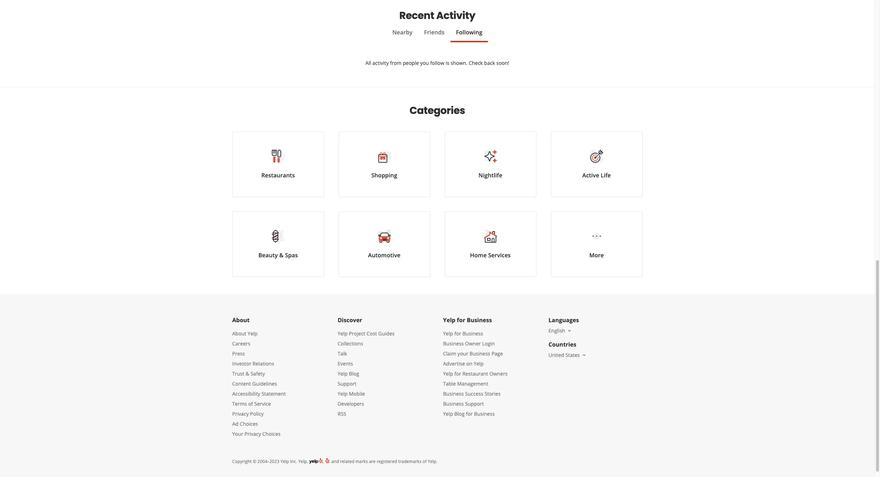 Task type: locate. For each thing, give the bounding box(es) containing it.
yelp up careers link in the left bottom of the page
[[248, 330, 258, 337]]

home
[[470, 251, 487, 259]]

yelp left inc.
[[280, 459, 289, 465]]

choices down the privacy policy link
[[240, 421, 258, 427]]

tab list containing nearby
[[232, 28, 642, 42]]

blog inside yelp for business business owner login claim your business page advertise on yelp yelp for restaurant owners table management business success stories business support yelp blog for business
[[454, 411, 465, 417]]

16 chevron down v2 image inside united states popup button
[[581, 352, 587, 358]]

rss link
[[338, 411, 346, 417]]

for down advertise
[[454, 370, 461, 377]]

friends
[[424, 28, 444, 36]]

nightlife
[[479, 171, 502, 179]]

about yelp careers press investor relations trust & safety content guidelines accessibility statement terms of service privacy policy ad choices your privacy choices
[[232, 330, 286, 438]]

0 horizontal spatial blog
[[349, 370, 359, 377]]

1 vertical spatial 16 chevron down v2 image
[[581, 352, 587, 358]]

mobile
[[349, 391, 365, 397]]

1 vertical spatial of
[[423, 459, 427, 465]]

united
[[549, 352, 564, 359]]

1 vertical spatial support
[[465, 401, 484, 407]]

0 vertical spatial of
[[248, 401, 253, 407]]

1 horizontal spatial support
[[465, 401, 484, 407]]

are
[[369, 459, 376, 465]]

support down yelp blog link
[[338, 380, 356, 387]]

about for about yelp careers press investor relations trust & safety content guidelines accessibility statement terms of service privacy policy ad choices your privacy choices
[[232, 330, 246, 337]]

about inside about yelp careers press investor relations trust & safety content guidelines accessibility statement terms of service privacy policy ad choices your privacy choices
[[232, 330, 246, 337]]

active life link
[[551, 132, 642, 197]]

check
[[469, 60, 483, 66]]

events link
[[338, 360, 353, 367]]

united states
[[549, 352, 580, 359]]

of left the yelp.
[[423, 459, 427, 465]]

0 vertical spatial about
[[232, 316, 250, 324]]

all
[[365, 60, 371, 66]]

blog down business support link
[[454, 411, 465, 417]]

about up careers link in the left bottom of the page
[[232, 330, 246, 337]]

0 horizontal spatial &
[[246, 370, 249, 377]]

of up the privacy policy link
[[248, 401, 253, 407]]

category navigation section navigation
[[225, 87, 650, 294]]

ad choices link
[[232, 421, 258, 427]]

yelp logo image
[[309, 458, 323, 465]]

yelp down business support link
[[443, 411, 453, 417]]

management
[[457, 380, 488, 387]]

for down business support link
[[466, 411, 473, 417]]

login
[[482, 340, 495, 347]]

support down success
[[465, 401, 484, 407]]

more
[[589, 251, 604, 259]]

0 vertical spatial 16 chevron down v2 image
[[567, 328, 572, 334]]

support link
[[338, 380, 356, 387]]

accessibility
[[232, 391, 260, 397]]

2004–2023
[[258, 459, 279, 465]]

16 chevron down v2 image right states
[[581, 352, 587, 358]]

of
[[248, 401, 253, 407], [423, 459, 427, 465]]

privacy down the terms
[[232, 411, 249, 417]]

16 chevron down v2 image inside english dropdown button
[[567, 328, 572, 334]]

home services
[[470, 251, 511, 259]]

discover
[[338, 316, 362, 324]]

1 about from the top
[[232, 316, 250, 324]]

1 horizontal spatial of
[[423, 459, 427, 465]]

nightlife link
[[445, 132, 536, 197]]

1 vertical spatial blog
[[454, 411, 465, 417]]

explore recent activity section section
[[232, 0, 642, 87]]

1 horizontal spatial choices
[[262, 431, 281, 438]]

1 vertical spatial privacy
[[244, 431, 261, 438]]

shown.
[[451, 60, 467, 66]]

of inside about yelp careers press investor relations trust & safety content guidelines accessibility statement terms of service privacy policy ad choices your privacy choices
[[248, 401, 253, 407]]

home services link
[[445, 212, 536, 277]]

0 horizontal spatial of
[[248, 401, 253, 407]]

business up owner
[[462, 330, 483, 337]]

related
[[340, 459, 354, 465]]

claim your business page link
[[443, 350, 503, 357]]

copyright
[[232, 459, 252, 465]]

1 horizontal spatial &
[[279, 251, 284, 259]]

about for about
[[232, 316, 250, 324]]

0 vertical spatial support
[[338, 380, 356, 387]]

guides
[[378, 330, 395, 337]]

page
[[492, 350, 503, 357]]

advertise
[[443, 360, 465, 367]]

and related marks are registered trademarks of yelp.
[[330, 459, 437, 465]]

beauty & spas link
[[232, 212, 324, 277]]

business up claim
[[443, 340, 464, 347]]

0 vertical spatial &
[[279, 251, 284, 259]]

1 vertical spatial about
[[232, 330, 246, 337]]

following
[[456, 28, 482, 36]]

1 horizontal spatial blog
[[454, 411, 465, 417]]

& left spas
[[279, 251, 284, 259]]

business owner login link
[[443, 340, 495, 347]]

yelp blog link
[[338, 370, 359, 377]]

yelp
[[443, 316, 455, 324], [248, 330, 258, 337], [338, 330, 348, 337], [443, 330, 453, 337], [474, 360, 484, 367], [338, 370, 348, 377], [443, 370, 453, 377], [338, 391, 348, 397], [443, 411, 453, 417], [280, 459, 289, 465]]

trust & safety link
[[232, 370, 265, 377]]

terms
[[232, 401, 247, 407]]

yelp for business
[[443, 316, 492, 324]]

16 chevron down v2 image down languages
[[567, 328, 572, 334]]

business
[[467, 316, 492, 324], [462, 330, 483, 337], [443, 340, 464, 347], [470, 350, 490, 357], [443, 391, 464, 397], [443, 401, 464, 407], [474, 411, 495, 417]]

0 vertical spatial choices
[[240, 421, 258, 427]]

your
[[458, 350, 468, 357]]

services
[[488, 251, 511, 259]]

0 vertical spatial blog
[[349, 370, 359, 377]]

yelp up claim
[[443, 330, 453, 337]]

statement
[[262, 391, 286, 397]]

marks
[[355, 459, 368, 465]]

content
[[232, 380, 251, 387]]

restaurants link
[[232, 132, 324, 197]]

16 chevron down v2 image
[[567, 328, 572, 334], [581, 352, 587, 358]]

2 about from the top
[[232, 330, 246, 337]]

beauty & spas
[[258, 251, 298, 259]]

0 horizontal spatial 16 chevron down v2 image
[[567, 328, 572, 334]]

you
[[420, 60, 429, 66]]

talk link
[[338, 350, 347, 357]]

1 horizontal spatial 16 chevron down v2 image
[[581, 352, 587, 358]]

claim
[[443, 350, 456, 357]]

collections
[[338, 340, 363, 347]]

policy
[[250, 411, 264, 417]]

business down owner
[[470, 350, 490, 357]]

categories
[[410, 104, 465, 118]]

languages
[[549, 316, 579, 324]]

0 horizontal spatial support
[[338, 380, 356, 387]]

developers link
[[338, 401, 364, 407]]

yelp right on
[[474, 360, 484, 367]]

about up about yelp link
[[232, 316, 250, 324]]

recent activity
[[399, 9, 475, 23]]

yelp for business link
[[443, 330, 483, 337]]

trademarks
[[398, 459, 421, 465]]

tab list
[[232, 28, 642, 42]]

& right trust
[[246, 370, 249, 377]]

1 vertical spatial choices
[[262, 431, 281, 438]]

blog inside yelp project cost guides collections talk events yelp blog support yelp mobile developers rss
[[349, 370, 359, 377]]

stories
[[485, 391, 501, 397]]

blog up support link
[[349, 370, 359, 377]]

privacy down the ad choices link
[[244, 431, 261, 438]]

for
[[457, 316, 465, 324], [454, 330, 461, 337], [454, 370, 461, 377], [466, 411, 473, 417]]

automotive
[[368, 251, 400, 259]]

1 vertical spatial &
[[246, 370, 249, 377]]

from
[[390, 60, 402, 66]]

choices down policy
[[262, 431, 281, 438]]



Task type: describe. For each thing, give the bounding box(es) containing it.
16 chevron down v2 image for countries
[[581, 352, 587, 358]]

on
[[466, 360, 472, 367]]

countries
[[549, 341, 576, 349]]

content guidelines link
[[232, 380, 277, 387]]

all activity from people you follow is shown. check back soon!
[[365, 60, 509, 66]]

,
[[323, 459, 325, 465]]

yelp down events
[[338, 370, 348, 377]]

recent
[[399, 9, 434, 23]]

for up business owner login link
[[454, 330, 461, 337]]

& inside about yelp careers press investor relations trust & safety content guidelines accessibility statement terms of service privacy policy ad choices your privacy choices
[[246, 370, 249, 377]]

united states button
[[549, 352, 587, 359]]

follow
[[430, 60, 444, 66]]

about yelp link
[[232, 330, 258, 337]]

privacy policy link
[[232, 411, 264, 417]]

inc.
[[290, 459, 297, 465]]

more link
[[551, 212, 642, 277]]

business success stories link
[[443, 391, 501, 397]]

yelp for restaurant owners link
[[443, 370, 508, 377]]

business support link
[[443, 401, 484, 407]]

states
[[565, 352, 580, 359]]

table
[[443, 380, 456, 387]]

business up yelp blog for business link
[[443, 401, 464, 407]]

developers
[[338, 401, 364, 407]]

relations
[[253, 360, 274, 367]]

yelp project cost guides link
[[338, 330, 395, 337]]

your privacy choices link
[[232, 431, 281, 438]]

yelp project cost guides collections talk events yelp blog support yelp mobile developers rss
[[338, 330, 395, 417]]

0 horizontal spatial choices
[[240, 421, 258, 427]]

cost
[[367, 330, 377, 337]]

service
[[254, 401, 271, 407]]

yelp up the yelp for business link
[[443, 316, 455, 324]]

yelp mobile link
[[338, 391, 365, 397]]

success
[[465, 391, 483, 397]]

yelp up table
[[443, 370, 453, 377]]

active life
[[582, 171, 611, 179]]

yelp up collections link
[[338, 330, 348, 337]]

english
[[549, 327, 565, 334]]

yelp burst image
[[325, 458, 330, 464]]

rss
[[338, 411, 346, 417]]

shopping
[[371, 171, 397, 179]]

beauty
[[258, 251, 278, 259]]

nearby
[[392, 28, 413, 36]]

your
[[232, 431, 243, 438]]

for up the yelp for business link
[[457, 316, 465, 324]]

advertise on yelp link
[[443, 360, 484, 367]]

active
[[582, 171, 599, 179]]

guidelines
[[252, 380, 277, 387]]

0 vertical spatial privacy
[[232, 411, 249, 417]]

automotive link
[[338, 212, 430, 277]]

owners
[[489, 370, 508, 377]]

yelp,
[[298, 459, 308, 465]]

life
[[601, 171, 611, 179]]

& inside beauty & spas link
[[279, 251, 284, 259]]

is
[[446, 60, 449, 66]]

16 chevron down v2 image for languages
[[567, 328, 572, 334]]

project
[[349, 330, 365, 337]]

business down stories
[[474, 411, 495, 417]]

table management link
[[443, 380, 488, 387]]

yelp for business business owner login claim your business page advertise on yelp yelp for restaurant owners table management business success stories business support yelp blog for business
[[443, 330, 508, 417]]

support inside yelp for business business owner login claim your business page advertise on yelp yelp for restaurant owners table management business success stories business support yelp blog for business
[[465, 401, 484, 407]]

activity
[[436, 9, 475, 23]]

yelp blog for business link
[[443, 411, 495, 417]]

shopping link
[[338, 132, 430, 197]]

business up the yelp for business link
[[467, 316, 492, 324]]

english button
[[549, 327, 572, 334]]

terms of service link
[[232, 401, 271, 407]]

safety
[[251, 370, 265, 377]]

restaurant
[[462, 370, 488, 377]]

accessibility statement link
[[232, 391, 286, 397]]

press link
[[232, 350, 245, 357]]

registered
[[377, 459, 397, 465]]

copyright © 2004–2023 yelp inc. yelp,
[[232, 459, 308, 465]]

careers
[[232, 340, 250, 347]]

support inside yelp project cost guides collections talk events yelp blog support yelp mobile developers rss
[[338, 380, 356, 387]]

soon!
[[496, 60, 509, 66]]

yelp down support link
[[338, 391, 348, 397]]

yelp inside about yelp careers press investor relations trust & safety content guidelines accessibility statement terms of service privacy policy ad choices your privacy choices
[[248, 330, 258, 337]]

owner
[[465, 340, 481, 347]]

back
[[484, 60, 495, 66]]

trust
[[232, 370, 244, 377]]

events
[[338, 360, 353, 367]]

investor relations link
[[232, 360, 274, 367]]

business down table
[[443, 391, 464, 397]]



Task type: vqa. For each thing, say whether or not it's contained in the screenshot.
And Related Marks Are Registered Trademarks Of Yelp.
yes



